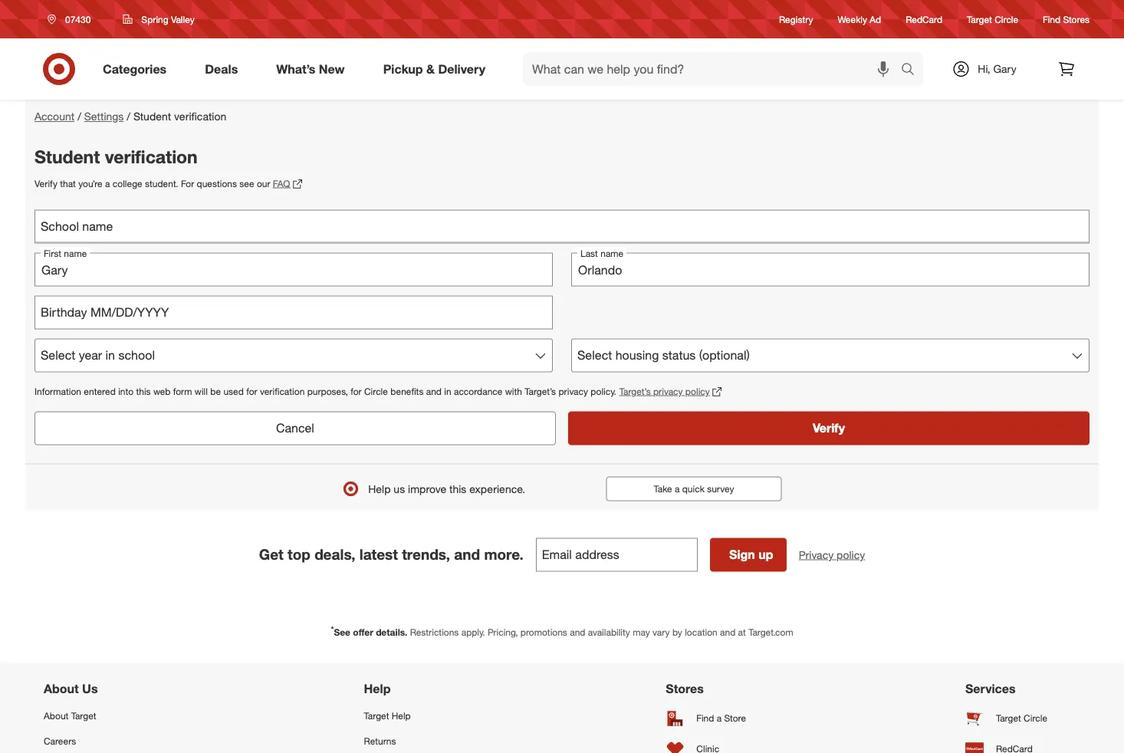 Task type: locate. For each thing, give the bounding box(es) containing it.
find inside find stores "link"
[[1043, 13, 1061, 25]]

0 vertical spatial stores
[[1064, 13, 1090, 25]]

a for find a store
[[717, 713, 722, 724]]

get top deals, latest trends, and more.
[[259, 546, 524, 564]]

student right settings
[[134, 110, 171, 123]]

sign
[[730, 547, 756, 562]]

1 horizontal spatial a
[[675, 483, 680, 495]]

verify
[[35, 178, 57, 189], [813, 421, 846, 436]]

0 vertical spatial target circle
[[967, 13, 1019, 25]]

1 vertical spatial student
[[35, 146, 100, 167]]

see
[[334, 626, 351, 638]]

this right improve
[[450, 482, 467, 496]]

0 vertical spatial student
[[134, 110, 171, 123]]

2 horizontal spatial circle
[[1024, 713, 1048, 724]]

this right 'into'
[[136, 386, 151, 397]]

and left at
[[720, 626, 736, 638]]

for
[[246, 386, 257, 397], [351, 386, 362, 397]]

1 horizontal spatial stores
[[1064, 13, 1090, 25]]

2 / from the left
[[127, 110, 130, 123]]

0 vertical spatial verify
[[35, 178, 57, 189]]

1 horizontal spatial for
[[351, 386, 362, 397]]

target circle up hi, gary
[[967, 13, 1019, 25]]

a
[[105, 178, 110, 189], [675, 483, 680, 495], [717, 713, 722, 724]]

pickup
[[383, 61, 423, 76]]

1 horizontal spatial verify
[[813, 421, 846, 436]]

verification up the student.
[[105, 146, 198, 167]]

1 about from the top
[[44, 682, 79, 697]]

target's right policy.
[[620, 386, 651, 397]]

/ right settings
[[127, 110, 130, 123]]

None text field
[[35, 210, 1090, 244], [35, 253, 553, 287], [35, 210, 1090, 244], [35, 253, 553, 287]]

2 vertical spatial circle
[[1024, 713, 1048, 724]]

a inside button
[[675, 483, 680, 495]]

1 vertical spatial verification
[[105, 146, 198, 167]]

this for web
[[136, 386, 151, 397]]

* see offer details. restrictions apply. pricing, promotions and availability may vary by location and at target.com
[[331, 624, 794, 638]]

weekly ad link
[[838, 13, 882, 26]]

2 horizontal spatial a
[[717, 713, 722, 724]]

deals link
[[192, 52, 257, 86]]

privacy left policy.
[[559, 386, 588, 397]]

0 vertical spatial a
[[105, 178, 110, 189]]

verify inside button
[[813, 421, 846, 436]]

/ left the settings link
[[78, 110, 81, 123]]

a right the take
[[675, 483, 680, 495]]

about target
[[44, 710, 96, 722]]

for right 'purposes,' at the left
[[351, 386, 362, 397]]

about target link
[[44, 703, 160, 729]]

None text field
[[572, 253, 1090, 287], [536, 538, 698, 572], [572, 253, 1090, 287], [536, 538, 698, 572]]

target circle down services at the bottom right of page
[[997, 713, 1048, 724]]

trends,
[[402, 546, 450, 564]]

web
[[153, 386, 171, 397]]

returns link
[[364, 729, 462, 753]]

about
[[44, 682, 79, 697], [44, 710, 69, 722]]

target up 'returns' at the bottom left of the page
[[364, 710, 389, 722]]

2 vertical spatial a
[[717, 713, 722, 724]]

student.
[[145, 178, 179, 189]]

0 vertical spatial find
[[1043, 13, 1061, 25]]

target up hi,
[[967, 13, 993, 25]]

and left in
[[426, 386, 442, 397]]

target circle link down services at the bottom right of page
[[966, 703, 1081, 734]]

find a store
[[697, 713, 747, 724]]

1 vertical spatial find
[[697, 713, 715, 724]]

find a store link
[[666, 703, 761, 734]]

2 about from the top
[[44, 710, 69, 722]]

verification up cancel
[[260, 386, 305, 397]]

spring
[[141, 13, 169, 25]]

0 vertical spatial about
[[44, 682, 79, 697]]

privacy
[[559, 386, 588, 397], [654, 386, 683, 397]]

student verification
[[35, 146, 198, 167]]

top
[[288, 546, 311, 564]]

1 vertical spatial this
[[450, 482, 467, 496]]

policy.
[[591, 386, 617, 397]]

1 vertical spatial help
[[364, 682, 391, 697]]

0 vertical spatial target circle link
[[967, 13, 1019, 26]]

0 vertical spatial policy
[[686, 386, 710, 397]]

verify that you're a college student. for questions see our faq
[[35, 178, 290, 189]]

about up about target
[[44, 682, 79, 697]]

0 horizontal spatial /
[[78, 110, 81, 123]]

this for experience.
[[450, 482, 467, 496]]

help up returns link on the left of page
[[392, 710, 411, 722]]

target circle link
[[967, 13, 1019, 26], [966, 703, 1081, 734]]

spring valley
[[141, 13, 195, 25]]

1 horizontal spatial this
[[450, 482, 467, 496]]

1 horizontal spatial privacy
[[654, 386, 683, 397]]

1 horizontal spatial find
[[1043, 13, 1061, 25]]

up
[[759, 547, 774, 562]]

target down us
[[71, 710, 96, 722]]

1 target's from the left
[[525, 386, 556, 397]]

latest
[[360, 546, 398, 564]]

spring valley button
[[113, 5, 205, 33]]

1 vertical spatial about
[[44, 710, 69, 722]]

2 for from the left
[[351, 386, 362, 397]]

faq
[[273, 178, 290, 189]]

find inside find a store link
[[697, 713, 715, 724]]

about up careers
[[44, 710, 69, 722]]

2 privacy from the left
[[654, 386, 683, 397]]

0 horizontal spatial target's
[[525, 386, 556, 397]]

delivery
[[438, 61, 486, 76]]

target circle link up hi, gary
[[967, 13, 1019, 26]]

quick
[[683, 483, 705, 495]]

cancel
[[276, 421, 314, 436]]

offer
[[353, 626, 373, 638]]

us
[[394, 482, 405, 496]]

valley
[[171, 13, 195, 25]]

0 vertical spatial this
[[136, 386, 151, 397]]

0 horizontal spatial find
[[697, 713, 715, 724]]

pricing,
[[488, 626, 518, 638]]

2 target's from the left
[[620, 386, 651, 397]]

0 horizontal spatial for
[[246, 386, 257, 397]]

verification down deals in the left top of the page
[[174, 110, 227, 123]]

1 for from the left
[[246, 386, 257, 397]]

0 horizontal spatial privacy
[[559, 386, 588, 397]]

in
[[444, 386, 452, 397]]

a right you're
[[105, 178, 110, 189]]

0 horizontal spatial verify
[[35, 178, 57, 189]]

0 horizontal spatial stores
[[666, 682, 704, 697]]

target circle
[[967, 13, 1019, 25], [997, 713, 1048, 724]]

1 horizontal spatial policy
[[837, 548, 866, 562]]

target's right 'with'
[[525, 386, 556, 397]]

benefits
[[391, 386, 424, 397]]

0 horizontal spatial this
[[136, 386, 151, 397]]

privacy right policy.
[[654, 386, 683, 397]]

a left store
[[717, 713, 722, 724]]

1 vertical spatial verify
[[813, 421, 846, 436]]

registry
[[780, 13, 814, 25]]

1 horizontal spatial circle
[[995, 13, 1019, 25]]

stores inside "link"
[[1064, 13, 1090, 25]]

policy
[[686, 386, 710, 397], [837, 548, 866, 562]]

*
[[331, 624, 334, 634]]

what's new
[[276, 61, 345, 76]]

stores
[[1064, 13, 1090, 25], [666, 682, 704, 697]]

help
[[369, 482, 391, 496], [364, 682, 391, 697], [392, 710, 411, 722]]

target
[[967, 13, 993, 25], [71, 710, 96, 722], [364, 710, 389, 722], [997, 713, 1022, 724]]

us
[[82, 682, 98, 697]]

help up target help
[[364, 682, 391, 697]]

1 horizontal spatial target's
[[620, 386, 651, 397]]

purposes,
[[307, 386, 348, 397]]

1 vertical spatial a
[[675, 483, 680, 495]]

target's privacy policy link
[[620, 386, 723, 397]]

take a quick survey button
[[606, 477, 782, 501]]

for right "used"
[[246, 386, 257, 397]]

vary
[[653, 626, 670, 638]]

1 horizontal spatial student
[[134, 110, 171, 123]]

categories link
[[90, 52, 186, 86]]

student
[[134, 110, 171, 123], [35, 146, 100, 167]]

student up the that
[[35, 146, 100, 167]]

None telephone field
[[35, 296, 553, 330]]

1 vertical spatial circle
[[364, 386, 388, 397]]

help left us
[[369, 482, 391, 496]]

1 horizontal spatial /
[[127, 110, 130, 123]]

help for help us improve this experience.
[[369, 482, 391, 496]]

you're
[[78, 178, 103, 189]]

faq link
[[273, 178, 303, 189]]

1 vertical spatial stores
[[666, 682, 704, 697]]

what's
[[276, 61, 316, 76]]

07430 button
[[38, 5, 107, 33]]

a for take a quick survey
[[675, 483, 680, 495]]

registry link
[[780, 13, 814, 26]]

by
[[673, 626, 683, 638]]

0 vertical spatial help
[[369, 482, 391, 496]]

find for find stores
[[1043, 13, 1061, 25]]

survey
[[707, 483, 735, 495]]



Task type: vqa. For each thing, say whether or not it's contained in the screenshot.
text box
yes



Task type: describe. For each thing, give the bounding box(es) containing it.
privacy policy
[[799, 548, 866, 562]]

our
[[257, 178, 270, 189]]

cancel button
[[35, 412, 556, 445]]

and left availability
[[570, 626, 586, 638]]

sign up button
[[710, 538, 787, 572]]

1 privacy from the left
[[559, 386, 588, 397]]

what's new link
[[263, 52, 364, 86]]

target.com
[[749, 626, 794, 638]]

about us
[[44, 682, 98, 697]]

take a quick survey
[[654, 483, 735, 495]]

0 horizontal spatial student
[[35, 146, 100, 167]]

redcard
[[906, 13, 943, 25]]

services
[[966, 682, 1016, 697]]

hi,
[[978, 62, 991, 76]]

about for about us
[[44, 682, 79, 697]]

into
[[118, 386, 134, 397]]

account
[[35, 110, 75, 123]]

pickup & delivery
[[383, 61, 486, 76]]

2 vertical spatial verification
[[260, 386, 305, 397]]

search button
[[895, 52, 931, 89]]

verify for verify that you're a college student. for questions see our faq
[[35, 178, 57, 189]]

help for help
[[364, 682, 391, 697]]

0 vertical spatial verification
[[174, 110, 227, 123]]

help us improve this experience.
[[369, 482, 526, 496]]

with
[[505, 386, 522, 397]]

2 vertical spatial help
[[392, 710, 411, 722]]

&
[[427, 61, 435, 76]]

details.
[[376, 626, 408, 638]]

new
[[319, 61, 345, 76]]

find stores
[[1043, 13, 1090, 25]]

gary
[[994, 62, 1017, 76]]

settings
[[84, 110, 124, 123]]

questions
[[197, 178, 237, 189]]

restrictions
[[410, 626, 459, 638]]

that
[[60, 178, 76, 189]]

redcard link
[[906, 13, 943, 26]]

information
[[35, 386, 81, 397]]

sign up
[[730, 547, 774, 562]]

careers
[[44, 736, 76, 747]]

0 vertical spatial circle
[[995, 13, 1019, 25]]

0 horizontal spatial circle
[[364, 386, 388, 397]]

1 vertical spatial target circle link
[[966, 703, 1081, 734]]

07430
[[65, 13, 91, 25]]

more.
[[484, 546, 524, 564]]

and left the more.
[[454, 546, 480, 564]]

will
[[195, 386, 208, 397]]

weekly ad
[[838, 13, 882, 25]]

weekly
[[838, 13, 868, 25]]

get
[[259, 546, 284, 564]]

careers link
[[44, 729, 160, 753]]

target down services at the bottom right of page
[[997, 713, 1022, 724]]

pickup & delivery link
[[370, 52, 505, 86]]

target help
[[364, 710, 411, 722]]

be
[[210, 386, 221, 397]]

categories
[[103, 61, 167, 76]]

see
[[240, 178, 254, 189]]

verify button
[[568, 412, 1090, 445]]

find for find a store
[[697, 713, 715, 724]]

information entered into this web form will be used for verification purposes, for circle benefits and in accordance with target's privacy policy. target's privacy policy
[[35, 386, 710, 397]]

availability
[[588, 626, 631, 638]]

hi, gary
[[978, 62, 1017, 76]]

entered
[[84, 386, 116, 397]]

returns
[[364, 736, 396, 747]]

deals,
[[315, 546, 356, 564]]

ad
[[870, 13, 882, 25]]

1 vertical spatial target circle
[[997, 713, 1048, 724]]

experience.
[[470, 482, 526, 496]]

location
[[685, 626, 718, 638]]

What can we help you find? suggestions appear below search field
[[523, 52, 905, 86]]

search
[[895, 63, 931, 78]]

find stores link
[[1043, 13, 1090, 26]]

about for about target
[[44, 710, 69, 722]]

1 / from the left
[[78, 110, 81, 123]]

privacy
[[799, 548, 834, 562]]

verify for verify
[[813, 421, 846, 436]]

1 vertical spatial policy
[[837, 548, 866, 562]]

target help link
[[364, 703, 462, 729]]

take
[[654, 483, 673, 495]]

improve
[[408, 482, 447, 496]]

0 horizontal spatial policy
[[686, 386, 710, 397]]

for
[[181, 178, 194, 189]]

apply.
[[462, 626, 485, 638]]

account / settings / student verification
[[35, 110, 227, 123]]

privacy policy link
[[799, 547, 866, 563]]

deals
[[205, 61, 238, 76]]

used
[[224, 386, 244, 397]]

account link
[[35, 110, 75, 123]]

may
[[633, 626, 650, 638]]

0 horizontal spatial a
[[105, 178, 110, 189]]



